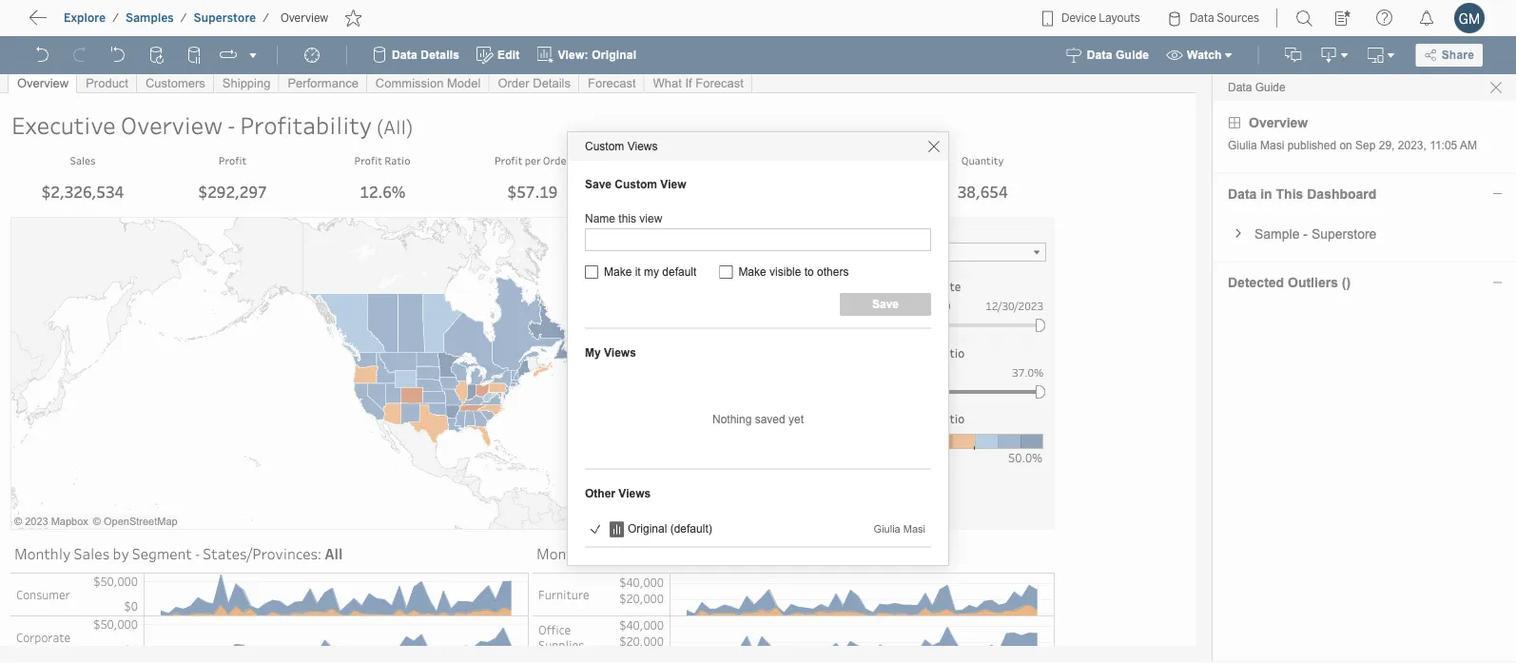 Task type: describe. For each thing, give the bounding box(es) containing it.
superstore link
[[193, 10, 257, 26]]

to
[[86, 15, 101, 33]]

content
[[105, 15, 163, 33]]

1 / from the left
[[112, 11, 119, 25]]

skip to content link
[[46, 11, 194, 36]]

superstore
[[194, 11, 256, 25]]

explore / samples / superstore /
[[64, 11, 269, 25]]

samples link
[[125, 10, 175, 26]]

2 / from the left
[[181, 11, 187, 25]]



Task type: locate. For each thing, give the bounding box(es) containing it.
2 horizontal spatial /
[[263, 11, 269, 25]]

overview element
[[275, 11, 334, 25]]

/ right "samples" at the left of page
[[181, 11, 187, 25]]

skip to content
[[49, 15, 163, 33]]

0 horizontal spatial /
[[112, 11, 119, 25]]

/ right 'to'
[[112, 11, 119, 25]]

overview
[[281, 11, 329, 25]]

explore link
[[63, 10, 107, 26]]

samples
[[126, 11, 174, 25]]

explore
[[64, 11, 106, 25]]

/
[[112, 11, 119, 25], [181, 11, 187, 25], [263, 11, 269, 25]]

/ left overview
[[263, 11, 269, 25]]

1 horizontal spatial /
[[181, 11, 187, 25]]

3 / from the left
[[263, 11, 269, 25]]

skip
[[49, 15, 82, 33]]



Task type: vqa. For each thing, say whether or not it's contained in the screenshot.
/
yes



